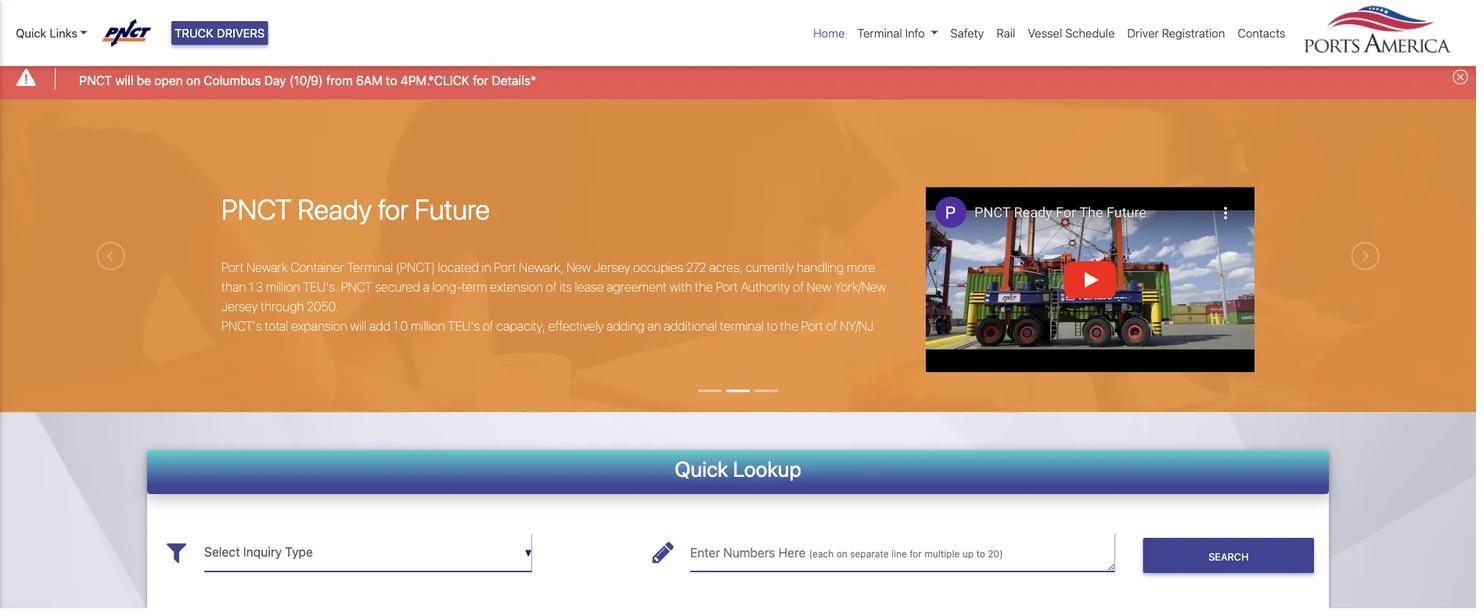 Task type: describe. For each thing, give the bounding box(es) containing it.
6am
[[356, 73, 383, 88]]

expansion
[[291, 319, 347, 334]]

0 horizontal spatial for
[[378, 192, 409, 226]]

secured
[[375, 280, 420, 294]]

occupies
[[633, 260, 684, 275]]

pnct will be open on columbus day (10/9) from 6am to 4pm.*click for details*
[[79, 73, 536, 88]]

driver registration link
[[1121, 18, 1232, 48]]

future
[[415, 192, 490, 226]]

located
[[438, 260, 479, 275]]

additional
[[664, 319, 717, 334]]

1.0
[[394, 319, 408, 334]]

1 horizontal spatial new
[[807, 280, 832, 294]]

from
[[326, 73, 353, 88]]

adding
[[607, 319, 645, 334]]

1 horizontal spatial million
[[411, 319, 445, 334]]

0 vertical spatial new
[[567, 260, 591, 275]]

of right the teu's on the bottom
[[483, 319, 494, 334]]

4pm.*click
[[401, 73, 470, 88]]

capacity,
[[497, 319, 545, 334]]

(10/9)
[[289, 73, 323, 88]]

day
[[264, 73, 286, 88]]

search button
[[1143, 539, 1314, 574]]

pnct will be open on columbus day (10/9) from 6am to 4pm.*click for details* link
[[79, 71, 536, 90]]

will inside port newark container terminal (pnct) located in port newark, new jersey occupies 272 acres, currently handling more than 1.3 million teu's.                                 pnct secured a long-term extension of its lease agreement with the port authority of new york/new jersey through 2050. pnct's total expansion will add 1.0 million teu's of capacity,                                 effectively adding an additional terminal to the port of ny/nj.
[[350, 319, 367, 334]]

registration
[[1162, 26, 1225, 40]]

0 horizontal spatial jersey
[[221, 299, 258, 314]]

vessel
[[1028, 26, 1062, 40]]

currently
[[746, 260, 794, 275]]

1 vertical spatial the
[[781, 319, 798, 334]]

container
[[291, 260, 344, 275]]

0 vertical spatial the
[[695, 280, 713, 294]]

close image
[[1453, 69, 1469, 85]]

0 horizontal spatial million
[[266, 280, 300, 294]]

here
[[779, 546, 806, 561]]

enter
[[690, 546, 720, 561]]

1.3
[[249, 280, 263, 294]]

pnct inside port newark container terminal (pnct) located in port newark, new jersey occupies 272 acres, currently handling more than 1.3 million teu's.                                 pnct secured a long-term extension of its lease agreement with the port authority of new york/new jersey through 2050. pnct's total expansion will add 1.0 million teu's of capacity,                                 effectively adding an additional terminal to the port of ny/nj.
[[341, 280, 372, 294]]

on for (each
[[837, 549, 848, 560]]

of down the handling
[[793, 280, 804, 294]]

vessel schedule
[[1028, 26, 1115, 40]]

(pnct)
[[396, 260, 435, 275]]

20)
[[988, 549, 1003, 560]]

contacts link
[[1232, 18, 1292, 48]]

(each
[[809, 549, 834, 560]]

multiple
[[925, 549, 960, 560]]

add
[[369, 319, 391, 334]]

pnct ready for future image
[[0, 100, 1476, 501]]

driver registration
[[1128, 26, 1225, 40]]

lookup
[[733, 457, 802, 482]]

in
[[482, 260, 491, 275]]

links
[[50, 26, 77, 40]]

terminal
[[720, 319, 764, 334]]

more
[[847, 260, 876, 275]]

through
[[261, 299, 304, 314]]

acres,
[[709, 260, 743, 275]]

total
[[265, 319, 288, 334]]

quick lookup
[[675, 457, 802, 482]]

search
[[1209, 551, 1249, 563]]

details*
[[492, 73, 536, 88]]

for inside pnct will be open on columbus day (10/9) from 6am to 4pm.*click for details* 'link'
[[473, 73, 489, 88]]

its
[[560, 280, 572, 294]]

port left 'ny/nj.'
[[801, 319, 824, 334]]

quick links link
[[16, 24, 87, 42]]

york/new
[[834, 280, 886, 294]]

teu's
[[448, 319, 480, 334]]

safety link
[[944, 18, 991, 48]]

port right in
[[494, 260, 516, 275]]



Task type: locate. For each thing, give the bounding box(es) containing it.
driver
[[1128, 26, 1159, 40]]

be
[[137, 73, 151, 88]]

terminal left info
[[858, 26, 902, 40]]

pnct ready for future
[[221, 192, 490, 226]]

pnct up the newark
[[221, 192, 292, 226]]

0 horizontal spatial to
[[386, 73, 397, 88]]

pnct will be open on columbus day (10/9) from 6am to 4pm.*click for details* alert
[[0, 58, 1476, 100]]

an
[[648, 319, 661, 334]]

for right ready
[[378, 192, 409, 226]]

None text field
[[204, 534, 532, 572]]

1 vertical spatial pnct
[[221, 192, 292, 226]]

teu's.
[[303, 280, 338, 294]]

to inside pnct will be open on columbus day (10/9) from 6am to 4pm.*click for details* 'link'
[[386, 73, 397, 88]]

authority
[[741, 280, 790, 294]]

272
[[686, 260, 707, 275]]

for left details*
[[473, 73, 489, 88]]

2 vertical spatial to
[[977, 549, 985, 560]]

1 vertical spatial quick
[[675, 457, 728, 482]]

jersey up pnct's
[[221, 299, 258, 314]]

2 horizontal spatial pnct
[[341, 280, 372, 294]]

enter numbers here (each on separate line for multiple up to 20)
[[690, 546, 1003, 561]]

quick left the lookup
[[675, 457, 728, 482]]

pnct right the teu's.
[[341, 280, 372, 294]]

terminal
[[858, 26, 902, 40], [347, 260, 393, 275]]

terminal info link
[[851, 18, 944, 48]]

to right 6am
[[386, 73, 397, 88]]

pnct inside 'link'
[[79, 73, 112, 88]]

million
[[266, 280, 300, 294], [411, 319, 445, 334]]

pnct's
[[221, 319, 262, 334]]

on right open
[[186, 73, 200, 88]]

pnct
[[79, 73, 112, 88], [221, 192, 292, 226], [341, 280, 372, 294]]

quick links
[[16, 26, 77, 40]]

million up through
[[266, 280, 300, 294]]

1 vertical spatial will
[[350, 319, 367, 334]]

will
[[115, 73, 134, 88], [350, 319, 367, 334]]

0 vertical spatial pnct
[[79, 73, 112, 88]]

pnct left be
[[79, 73, 112, 88]]

new down the handling
[[807, 280, 832, 294]]

0 horizontal spatial quick
[[16, 26, 47, 40]]

None text field
[[690, 534, 1115, 572]]

0 horizontal spatial pnct
[[79, 73, 112, 88]]

port up than in the top of the page
[[221, 260, 244, 275]]

truck drivers link
[[171, 21, 268, 45]]

contacts
[[1238, 26, 1286, 40]]

0 vertical spatial to
[[386, 73, 397, 88]]

1 horizontal spatial on
[[837, 549, 848, 560]]

2050.
[[307, 299, 338, 314]]

2 vertical spatial for
[[910, 549, 922, 560]]

0 horizontal spatial will
[[115, 73, 134, 88]]

term
[[462, 280, 487, 294]]

jersey up lease at the left
[[594, 260, 630, 275]]

on inside enter numbers here (each on separate line for multiple up to 20)
[[837, 549, 848, 560]]

line
[[892, 549, 907, 560]]

1 horizontal spatial the
[[781, 319, 798, 334]]

1 horizontal spatial terminal
[[858, 26, 902, 40]]

0 vertical spatial will
[[115, 73, 134, 88]]

terminal up "secured"
[[347, 260, 393, 275]]

for
[[473, 73, 489, 88], [378, 192, 409, 226], [910, 549, 922, 560]]

the down "authority"
[[781, 319, 798, 334]]

on for open
[[186, 73, 200, 88]]

up
[[963, 549, 974, 560]]

0 vertical spatial terminal
[[858, 26, 902, 40]]

2 vertical spatial pnct
[[341, 280, 372, 294]]

schedule
[[1065, 26, 1115, 40]]

info
[[905, 26, 925, 40]]

2 horizontal spatial to
[[977, 549, 985, 560]]

vessel schedule link
[[1022, 18, 1121, 48]]

new up lease at the left
[[567, 260, 591, 275]]

rail
[[997, 26, 1016, 40]]

1 horizontal spatial quick
[[675, 457, 728, 482]]

of left its
[[546, 280, 557, 294]]

extension
[[490, 280, 543, 294]]

port
[[221, 260, 244, 275], [494, 260, 516, 275], [716, 280, 738, 294], [801, 319, 824, 334]]

1 horizontal spatial pnct
[[221, 192, 292, 226]]

quick
[[16, 26, 47, 40], [675, 457, 728, 482]]

will left be
[[115, 73, 134, 88]]

agreement
[[607, 280, 667, 294]]

home link
[[807, 18, 851, 48]]

0 vertical spatial million
[[266, 280, 300, 294]]

pnct for pnct will be open on columbus day (10/9) from 6am to 4pm.*click for details*
[[79, 73, 112, 88]]

quick left links
[[16, 26, 47, 40]]

long-
[[432, 280, 462, 294]]

0 vertical spatial quick
[[16, 26, 47, 40]]

ready
[[298, 192, 372, 226]]

0 horizontal spatial the
[[695, 280, 713, 294]]

1 vertical spatial on
[[837, 549, 848, 560]]

will inside 'link'
[[115, 73, 134, 88]]

million right 1.0
[[411, 319, 445, 334]]

pnct for pnct ready for future
[[221, 192, 292, 226]]

1 vertical spatial to
[[767, 319, 778, 334]]

0 vertical spatial jersey
[[594, 260, 630, 275]]

of
[[546, 280, 557, 294], [793, 280, 804, 294], [483, 319, 494, 334], [826, 319, 837, 334]]

on
[[186, 73, 200, 88], [837, 549, 848, 560]]

quick for quick links
[[16, 26, 47, 40]]

open
[[154, 73, 183, 88]]

separate
[[850, 549, 889, 560]]

0 horizontal spatial on
[[186, 73, 200, 88]]

terminal info
[[858, 26, 925, 40]]

to inside enter numbers here (each on separate line for multiple up to 20)
[[977, 549, 985, 560]]

for right the 'line'
[[910, 549, 922, 560]]

to
[[386, 73, 397, 88], [767, 319, 778, 334], [977, 549, 985, 560]]

1 vertical spatial for
[[378, 192, 409, 226]]

handling
[[797, 260, 844, 275]]

of left 'ny/nj.'
[[826, 319, 837, 334]]

to inside port newark container terminal (pnct) located in port newark, new jersey occupies 272 acres, currently handling more than 1.3 million teu's.                                 pnct secured a long-term extension of its lease agreement with the port authority of new york/new jersey through 2050. pnct's total expansion will add 1.0 million teu's of capacity,                                 effectively adding an additional terminal to the port of ny/nj.
[[767, 319, 778, 334]]

truck drivers
[[175, 26, 265, 40]]

1 vertical spatial jersey
[[221, 299, 258, 314]]

quick for quick lookup
[[675, 457, 728, 482]]

to for separate
[[977, 549, 985, 560]]

safety
[[951, 26, 984, 40]]

1 vertical spatial new
[[807, 280, 832, 294]]

1 horizontal spatial will
[[350, 319, 367, 334]]

to right terminal
[[767, 319, 778, 334]]

2 horizontal spatial for
[[910, 549, 922, 560]]

jersey
[[594, 260, 630, 275], [221, 299, 258, 314]]

to right up
[[977, 549, 985, 560]]

to for columbus
[[386, 73, 397, 88]]

newark
[[247, 260, 288, 275]]

drivers
[[217, 26, 265, 40]]

terminal inside port newark container terminal (pnct) located in port newark, new jersey occupies 272 acres, currently handling more than 1.3 million teu's.                                 pnct secured a long-term extension of its lease agreement with the port authority of new york/new jersey through 2050. pnct's total expansion will add 1.0 million teu's of capacity,                                 effectively adding an additional terminal to the port of ny/nj.
[[347, 260, 393, 275]]

new
[[567, 260, 591, 275], [807, 280, 832, 294]]

will left add
[[350, 319, 367, 334]]

the down 272
[[695, 280, 713, 294]]

home
[[813, 26, 845, 40]]

effectively
[[548, 319, 604, 334]]

a
[[423, 280, 430, 294]]

1 vertical spatial terminal
[[347, 260, 393, 275]]

columbus
[[204, 73, 261, 88]]

0 horizontal spatial new
[[567, 260, 591, 275]]

1 horizontal spatial for
[[473, 73, 489, 88]]

truck
[[175, 26, 214, 40]]

port down acres,
[[716, 280, 738, 294]]

1 horizontal spatial jersey
[[594, 260, 630, 275]]

port newark container terminal (pnct) located in port newark, new jersey occupies 272 acres, currently handling more than 1.3 million teu's.                                 pnct secured a long-term extension of its lease agreement with the port authority of new york/new jersey through 2050. pnct's total expansion will add 1.0 million teu's of capacity,                                 effectively adding an additional terminal to the port of ny/nj.
[[221, 260, 886, 334]]

ny/nj.
[[840, 319, 876, 334]]

rail link
[[991, 18, 1022, 48]]

1 horizontal spatial to
[[767, 319, 778, 334]]

0 horizontal spatial terminal
[[347, 260, 393, 275]]

▼
[[525, 548, 532, 559]]

for inside enter numbers here (each on separate line for multiple up to 20)
[[910, 549, 922, 560]]

0 vertical spatial on
[[186, 73, 200, 88]]

0 vertical spatial for
[[473, 73, 489, 88]]

on right (each
[[837, 549, 848, 560]]

numbers
[[724, 546, 775, 561]]

with
[[670, 280, 692, 294]]

on inside pnct will be open on columbus day (10/9) from 6am to 4pm.*click for details* 'link'
[[186, 73, 200, 88]]

the
[[695, 280, 713, 294], [781, 319, 798, 334]]

1 vertical spatial million
[[411, 319, 445, 334]]

than
[[221, 280, 246, 294]]

lease
[[575, 280, 604, 294]]

newark,
[[519, 260, 564, 275]]



Task type: vqa. For each thing, say whether or not it's contained in the screenshot.
THE TERM on the top left of the page
yes



